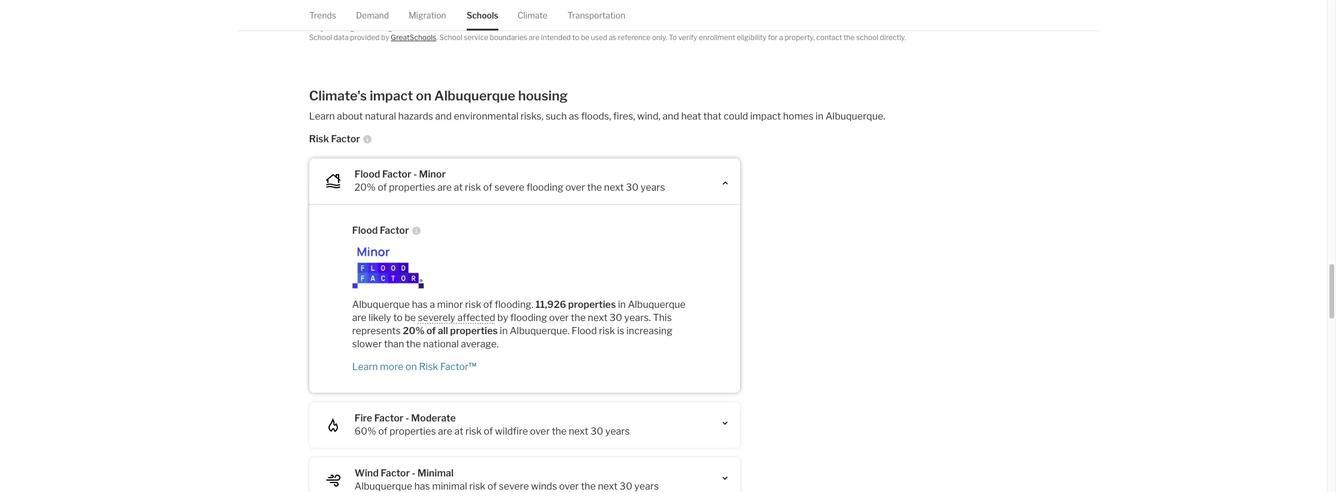 Task type: locate. For each thing, give the bounding box(es) containing it.
to
[[669, 33, 677, 42]]

0 vertical spatial by
[[381, 33, 389, 42]]

1 horizontal spatial learn
[[352, 361, 378, 373]]

2 vertical spatial years
[[635, 481, 659, 493]]

are left the intended
[[529, 33, 540, 42]]

30 inside wind factor - minimal albuquerque has minimal risk of severe winds over the next 30 years
[[620, 481, 633, 493]]

risk down climate's
[[309, 133, 329, 145]]

20% of all properties in albuquerque . flood risk is increasing slower than the national average.
[[352, 326, 673, 350]]

0 horizontal spatial impact
[[370, 88, 413, 103]]

to
[[573, 33, 580, 42], [393, 312, 403, 324]]

1 vertical spatial .
[[568, 326, 570, 337]]

1 vertical spatial a
[[430, 299, 435, 311]]

1 vertical spatial by
[[498, 312, 509, 324]]

the
[[844, 33, 855, 42], [587, 182, 602, 193], [571, 312, 586, 324], [406, 339, 421, 350], [552, 426, 567, 437], [581, 481, 596, 493]]

0 horizontal spatial in
[[500, 326, 508, 337]]

be left severely
[[405, 312, 416, 324]]

factor inside flood factor - minor 20% of properties are at risk of severe flooding over the next 30 years
[[382, 169, 412, 180]]

about
[[337, 111, 363, 122]]

1 horizontal spatial to
[[573, 33, 580, 42]]

a up severely
[[430, 299, 435, 311]]

property,
[[785, 33, 815, 42]]

is
[[618, 326, 625, 337]]

homes
[[784, 111, 814, 122]]

flood inside flood factor - minor 20% of properties are at risk of severe flooding over the next 30 years
[[355, 169, 380, 180]]

affected
[[458, 312, 496, 324]]

- for minimal
[[412, 468, 416, 479]]

1 horizontal spatial impact
[[751, 111, 781, 122]]

than
[[384, 339, 404, 350]]

albuquerque down wind
[[355, 481, 413, 493]]

0 vertical spatial years
[[641, 182, 666, 193]]

in
[[816, 111, 824, 122], [618, 299, 626, 311], [500, 326, 508, 337]]

properties
[[389, 182, 436, 193], [569, 299, 616, 311], [450, 326, 498, 337], [390, 426, 436, 437]]

floods,
[[581, 111, 612, 122]]

30 inside flood factor - minor 20% of properties are at risk of severe flooding over the next 30 years
[[626, 182, 639, 193]]

of
[[363, 23, 370, 32], [378, 182, 387, 193], [483, 182, 493, 193], [484, 299, 493, 311], [427, 326, 436, 337], [378, 426, 388, 437], [484, 426, 493, 437], [488, 481, 497, 493]]

factor for fire factor - moderate 60% of properties are at risk of wildfire over the next 30 years
[[375, 413, 404, 424]]

contact
[[817, 33, 843, 42]]

1 horizontal spatial a
[[780, 33, 784, 42]]

- inside fire factor - moderate 60% of properties are at risk of wildfire over the next 30 years
[[406, 413, 409, 424]]

20% inside "20% of all properties in albuquerque . flood risk is increasing slower than the national average."
[[403, 326, 425, 337]]

0 horizontal spatial risk
[[309, 133, 329, 145]]

20% inside flood factor - minor 20% of properties are at risk of severe flooding over the next 30 years
[[355, 182, 376, 193]]

0 horizontal spatial 20%
[[355, 182, 376, 193]]

as right used
[[609, 33, 617, 42]]

1 horizontal spatial and
[[663, 111, 680, 122]]

at for minor
[[454, 182, 463, 193]]

0 horizontal spatial be
[[405, 312, 416, 324]]

at inside flood factor - minor 20% of properties are at risk of severe flooding over the next 30 years
[[454, 182, 463, 193]]

impact right could
[[751, 111, 781, 122]]

severely
[[418, 312, 456, 324]]

2 and from the left
[[663, 111, 680, 122]]

1 school from the left
[[309, 33, 332, 42]]

20%
[[355, 182, 376, 193], [403, 326, 425, 337]]

risk
[[309, 133, 329, 145], [419, 361, 438, 373]]

climate's impact on albuquerque housing
[[309, 88, 568, 103]]

learn up the risk factor
[[309, 111, 335, 122]]

all
[[438, 326, 448, 337]]

learn down slower
[[352, 361, 378, 373]]

in right homes
[[816, 111, 824, 122]]

has down minimal
[[415, 481, 430, 493]]

0 vertical spatial -
[[414, 169, 417, 180]]

1 horizontal spatial be
[[581, 33, 590, 42]]

has
[[412, 299, 428, 311], [415, 481, 430, 493]]

0 vertical spatial risk
[[309, 133, 329, 145]]

factor for flood factor
[[380, 225, 409, 236]]

0 vertical spatial flooding
[[527, 182, 564, 193]]

next inside fire factor - moderate 60% of properties are at risk of wildfire over the next 30 years
[[569, 426, 589, 437]]

schools link
[[467, 0, 498, 31]]

housing
[[518, 88, 568, 103]]

factor inside fire factor - moderate 60% of properties are at risk of wildfire over the next 30 years
[[375, 413, 404, 424]]

0 vertical spatial be
[[581, 33, 590, 42]]

1 horizontal spatial 20%
[[403, 326, 425, 337]]

1 vertical spatial severe
[[499, 481, 529, 493]]

1 vertical spatial at
[[455, 426, 464, 437]]

by
[[381, 33, 389, 42], [498, 312, 509, 324]]

the inside flood factor - minor 20% of properties are at risk of severe flooding over the next 30 years
[[587, 182, 602, 193]]

school data provided by greatschools . school service boundaries are intended to be used as reference only. to verify enrollment eligibility for a property, contact the school directly.
[[309, 33, 906, 42]]

on right the more
[[406, 361, 417, 373]]

0 horizontal spatial .
[[437, 33, 438, 42]]

0 horizontal spatial as
[[569, 111, 579, 122]]

showing
[[326, 23, 355, 32]]

0 vertical spatial flood
[[355, 169, 380, 180]]

in up years.
[[618, 299, 626, 311]]

1 horizontal spatial as
[[609, 33, 617, 42]]

1 vertical spatial years
[[606, 426, 630, 437]]

albuquerque up this
[[628, 299, 686, 311]]

- left minimal
[[412, 468, 416, 479]]

0 vertical spatial to
[[573, 33, 580, 42]]

properties down minor
[[389, 182, 436, 193]]

school
[[309, 33, 332, 42], [440, 33, 463, 42]]

properties down affected
[[450, 326, 498, 337]]

20% up than
[[403, 326, 425, 337]]

1 vertical spatial to
[[393, 312, 403, 324]]

risk inside flood factor - minor 20% of properties are at risk of severe flooding over the next 30 years
[[465, 182, 481, 193]]

and left heat
[[663, 111, 680, 122]]

trends link
[[309, 0, 336, 31]]

are inside fire factor - moderate 60% of properties are at risk of wildfire over the next 30 years
[[438, 426, 453, 437]]

school left service
[[440, 33, 463, 42]]

1 horizontal spatial risk
[[419, 361, 438, 373]]

0 vertical spatial a
[[780, 33, 784, 42]]

are down moderate
[[438, 426, 453, 437]]

0 vertical spatial in
[[816, 111, 824, 122]]

slower
[[352, 339, 382, 350]]

1 vertical spatial be
[[405, 312, 416, 324]]

albuquerque down albuquerque has a minor risk of flooding. 11,926 properties in albuquerque are likely to be severely affected
[[510, 326, 568, 337]]

30 inside by flooding over the next 30 years. this represents
[[610, 312, 623, 324]]

at inside fire factor - moderate 60% of properties are at risk of wildfire over the next 30 years
[[455, 426, 464, 437]]

by down flooding. at the left bottom
[[498, 312, 509, 324]]

1 vertical spatial in
[[618, 299, 626, 311]]

1 vertical spatial flooding
[[511, 312, 547, 324]]

- for moderate
[[406, 413, 409, 424]]

0 horizontal spatial learn
[[309, 111, 335, 122]]

learn for learn about natural hazards and environmental risks, such as floods, fires, wind, and heat that      could impact homes in albuquerque.
[[309, 111, 335, 122]]

properties right 11,926
[[569, 299, 616, 311]]

as right such
[[569, 111, 579, 122]]

and down climate's impact on albuquerque housing
[[435, 111, 452, 122]]

2 horizontal spatial in
[[816, 111, 824, 122]]

properties down moderate
[[390, 426, 436, 437]]

- left moderate
[[406, 413, 409, 424]]

years
[[641, 182, 666, 193], [606, 426, 630, 437], [635, 481, 659, 493]]

severe
[[495, 182, 525, 193], [499, 481, 529, 493]]

learn about natural hazards and environmental risks, such as floods, fires, wind, and heat that      could impact homes in albuquerque.
[[309, 111, 886, 122]]

0 vertical spatial .
[[437, 33, 438, 42]]

as
[[609, 33, 617, 42], [569, 111, 579, 122]]

the inside fire factor - moderate 60% of properties are at risk of wildfire over the next 30 years
[[552, 426, 567, 437]]

a right for
[[780, 33, 784, 42]]

risk down national
[[419, 361, 438, 373]]

impact up the natural
[[370, 88, 413, 103]]

0 vertical spatial learn
[[309, 111, 335, 122]]

0 vertical spatial on
[[416, 88, 432, 103]]

of inside "20% of all properties in albuquerque . flood risk is increasing slower than the national average."
[[427, 326, 436, 337]]

1 vertical spatial 20%
[[403, 326, 425, 337]]

. down migration link
[[437, 33, 438, 42]]

by down high
[[381, 33, 389, 42]]

factor for risk factor
[[331, 133, 360, 145]]

minimal
[[432, 481, 467, 493]]

learn
[[309, 111, 335, 122], [352, 361, 378, 373]]

severe inside flood factor - minor 20% of properties are at risk of severe flooding over the next 30 years
[[495, 182, 525, 193]]

1 vertical spatial flood
[[352, 225, 378, 236]]

30 inside fire factor - moderate 60% of properties are at risk of wildfire over the next 30 years
[[591, 426, 604, 437]]

on up hazards
[[416, 88, 432, 103]]

the inside wind factor - minimal albuquerque has minimal risk of severe winds over the next 30 years
[[581, 481, 596, 493]]

reference
[[618, 33, 651, 42]]

5
[[357, 23, 361, 32]]

albuquerque inside "20% of all properties in albuquerque . flood risk is increasing slower than the national average."
[[510, 326, 568, 337]]

has up severely
[[412, 299, 428, 311]]

0 vertical spatial severe
[[495, 182, 525, 193]]

- inside wind factor - minimal albuquerque has minimal risk of severe winds over the next 30 years
[[412, 468, 416, 479]]

- left minor
[[414, 169, 417, 180]]

flooding
[[527, 182, 564, 193], [511, 312, 547, 324]]

2 vertical spatial flood
[[572, 326, 597, 337]]

1 vertical spatial learn
[[352, 361, 378, 373]]

are inside flood factor - minor 20% of properties are at risk of severe flooding over the next 30 years
[[438, 182, 452, 193]]

could
[[724, 111, 749, 122]]

to right the intended
[[573, 33, 580, 42]]

next inside by flooding over the next 30 years. this represents
[[588, 312, 608, 324]]

be left used
[[581, 33, 590, 42]]

1 horizontal spatial .
[[568, 326, 570, 337]]

0 vertical spatial at
[[454, 182, 463, 193]]

for
[[768, 33, 778, 42]]

1 vertical spatial on
[[406, 361, 417, 373]]

in down albuquerque has a minor risk of flooding. 11,926 properties in albuquerque are likely to be severely affected
[[500, 326, 508, 337]]

20% up flood factor
[[355, 182, 376, 193]]

albuquerque up environmental
[[435, 88, 516, 103]]

are left likely
[[352, 312, 367, 324]]

school down only
[[309, 33, 332, 42]]

are down minor
[[438, 182, 452, 193]]

minimal
[[418, 468, 454, 479]]

factor
[[331, 133, 360, 145], [382, 169, 412, 180], [380, 225, 409, 236], [375, 413, 404, 424], [381, 468, 410, 479]]

risk inside "20% of all properties in albuquerque . flood risk is increasing slower than the national average."
[[599, 326, 615, 337]]

2 vertical spatial -
[[412, 468, 416, 479]]

0 vertical spatial has
[[412, 299, 428, 311]]

flood for flood factor - minor 20% of properties are at risk of severe flooding over the next 30 years
[[355, 169, 380, 180]]

are
[[529, 33, 540, 42], [438, 182, 452, 193], [352, 312, 367, 324], [438, 426, 453, 437]]

properties inside albuquerque has a minor risk of flooding. 11,926 properties in albuquerque are likely to be severely affected
[[569, 299, 616, 311]]

factor inside wind factor - minimal albuquerque has minimal risk of severe winds over the next 30 years
[[381, 468, 410, 479]]

over
[[566, 182, 585, 193], [549, 312, 569, 324], [530, 426, 550, 437], [559, 481, 579, 493]]

1 horizontal spatial by
[[498, 312, 509, 324]]

to right likely
[[393, 312, 403, 324]]

over inside flood factor - minor 20% of properties are at risk of severe flooding over the next 30 years
[[566, 182, 585, 193]]

. inside "20% of all properties in albuquerque . flood risk is increasing slower than the national average."
[[568, 326, 570, 337]]

0 horizontal spatial and
[[435, 111, 452, 122]]

learn for learn more on risk factor™
[[352, 361, 378, 373]]

wind,
[[638, 111, 661, 122]]

only.
[[653, 33, 668, 42]]

1 horizontal spatial school
[[440, 33, 463, 42]]

properties inside flood factor - minor 20% of properties are at risk of severe flooding over the next 30 years
[[389, 182, 436, 193]]

flood
[[355, 169, 380, 180], [352, 225, 378, 236], [572, 326, 597, 337]]

greatschools link
[[391, 33, 437, 42]]

. left is
[[568, 326, 570, 337]]

- inside flood factor - minor 20% of properties are at risk of severe flooding over the next 30 years
[[414, 169, 417, 180]]

risks,
[[521, 111, 544, 122]]

1 vertical spatial -
[[406, 413, 409, 424]]

wind factor - minimal albuquerque has minimal risk of severe winds over the next 30 years
[[355, 468, 659, 493]]

1 vertical spatial risk
[[419, 361, 438, 373]]

greatschools
[[391, 33, 437, 42]]

0 horizontal spatial school
[[309, 33, 332, 42]]

next inside wind factor - minimal albuquerque has minimal risk of severe winds over the next 30 years
[[598, 481, 618, 493]]

2 vertical spatial in
[[500, 326, 508, 337]]

impact
[[370, 88, 413, 103], [751, 111, 781, 122]]

0 horizontal spatial to
[[393, 312, 403, 324]]

0 vertical spatial impact
[[370, 88, 413, 103]]

of inside wind factor - minimal albuquerque has minimal risk of severe winds over the next 30 years
[[488, 481, 497, 493]]

provided
[[350, 33, 380, 42]]

1 vertical spatial has
[[415, 481, 430, 493]]

0 vertical spatial 20%
[[355, 182, 376, 193]]

0 horizontal spatial a
[[430, 299, 435, 311]]

only
[[309, 23, 325, 32]]

albuquerque
[[435, 88, 516, 103], [352, 299, 410, 311], [628, 299, 686, 311], [510, 326, 568, 337], [355, 481, 413, 493]]

1 vertical spatial as
[[569, 111, 579, 122]]

1 horizontal spatial in
[[618, 299, 626, 311]]

30
[[626, 182, 639, 193], [610, 312, 623, 324], [591, 426, 604, 437], [620, 481, 633, 493]]

properties inside "20% of all properties in albuquerque . flood risk is increasing slower than the national average."
[[450, 326, 498, 337]]

risk
[[465, 182, 481, 193], [465, 299, 482, 311], [599, 326, 615, 337], [466, 426, 482, 437], [469, 481, 486, 493]]



Task type: describe. For each thing, give the bounding box(es) containing it.
0 horizontal spatial by
[[381, 33, 389, 42]]

wildfire
[[495, 426, 528, 437]]

boundaries
[[490, 33, 528, 42]]

in inside "20% of all properties in albuquerque . flood risk is increasing slower than the national average."
[[500, 326, 508, 337]]

migration
[[409, 10, 446, 20]]

factor™
[[441, 361, 477, 373]]

verify
[[679, 33, 698, 42]]

flood factor
[[352, 225, 409, 236]]

increasing
[[627, 326, 673, 337]]

albuquerque up likely
[[352, 299, 410, 311]]

trends
[[309, 10, 336, 20]]

data
[[334, 33, 349, 42]]

used
[[591, 33, 608, 42]]

a inside albuquerque has a minor risk of flooding. 11,926 properties in albuquerque are likely to be severely affected
[[430, 299, 435, 311]]

transportation
[[568, 10, 625, 20]]

on for more
[[406, 361, 417, 373]]

1 vertical spatial impact
[[751, 111, 781, 122]]

fire
[[355, 413, 373, 424]]

1 and from the left
[[435, 111, 452, 122]]

by flooding over the next 30 years. this represents
[[352, 312, 672, 337]]

environmental
[[454, 111, 519, 122]]

has inside albuquerque has a minor risk of flooding. 11,926 properties in albuquerque are likely to be severely affected
[[412, 299, 428, 311]]

service
[[464, 33, 488, 42]]

risk inside wind factor - minimal albuquerque has minimal risk of severe winds over the next 30 years
[[469, 481, 486, 493]]

- for minor
[[414, 169, 417, 180]]

this
[[653, 312, 672, 324]]

learn more on risk factor™
[[352, 361, 477, 373]]

climate's
[[309, 88, 367, 103]]

demand link
[[356, 0, 389, 31]]

fires,
[[614, 111, 636, 122]]

intended
[[541, 33, 571, 42]]

flooding.
[[495, 299, 534, 311]]

fire factor - moderate 60% of properties are at risk of wildfire over the next 30 years
[[355, 413, 630, 437]]

wind
[[355, 468, 379, 479]]

transportation link
[[568, 0, 625, 31]]

schools
[[467, 10, 498, 20]]

years.
[[625, 312, 651, 324]]

such
[[546, 111, 567, 122]]

in inside albuquerque has a minor risk of flooding. 11,926 properties in albuquerque are likely to be severely affected
[[618, 299, 626, 311]]

albuquerque.
[[826, 111, 886, 122]]

26
[[371, 23, 381, 32]]

at for moderate
[[455, 426, 464, 437]]

flood for flood factor
[[352, 225, 378, 236]]

climate link
[[517, 0, 548, 31]]

years inside flood factor - minor 20% of properties are at risk of severe flooding over the next 30 years
[[641, 182, 666, 193]]

of inside albuquerque has a minor risk of flooding. 11,926 properties in albuquerque are likely to be severely affected
[[484, 299, 493, 311]]

minor
[[419, 169, 446, 180]]

learn more on risk factor™ link
[[352, 361, 697, 374]]

the inside by flooding over the next 30 years. this represents
[[571, 312, 586, 324]]

factor for flood factor - minor 20% of properties are at risk of severe flooding over the next 30 years
[[382, 169, 412, 180]]

flood inside "20% of all properties in albuquerque . flood risk is increasing slower than the national average."
[[572, 326, 597, 337]]

only showing 5 of         26 high schools.
[[309, 23, 426, 32]]

factor for wind factor - minimal albuquerque has minimal risk of severe winds over the next 30 years
[[381, 468, 410, 479]]

demand
[[356, 10, 389, 20]]

migration link
[[409, 0, 446, 31]]

over inside fire factor - moderate 60% of properties are at risk of wildfire over the next 30 years
[[530, 426, 550, 437]]

enrollment
[[699, 33, 736, 42]]

hazards
[[398, 111, 433, 122]]

flood factor - minor 20% of properties are at risk of severe flooding over the next 30 years
[[355, 169, 666, 193]]

60%
[[355, 426, 376, 437]]

that
[[704, 111, 722, 122]]

flooding inside by flooding over the next 30 years. this represents
[[511, 312, 547, 324]]

be inside albuquerque has a minor risk of flooding. 11,926 properties in albuquerque are likely to be severely affected
[[405, 312, 416, 324]]

eligibility
[[737, 33, 767, 42]]

represents
[[352, 326, 401, 337]]

0 vertical spatial as
[[609, 33, 617, 42]]

albuquerque inside wind factor - minimal albuquerque has minimal risk of severe winds over the next 30 years
[[355, 481, 413, 493]]

likely
[[369, 312, 391, 324]]

high
[[382, 23, 397, 32]]

national
[[423, 339, 459, 350]]

natural
[[365, 111, 396, 122]]

moderate
[[411, 413, 456, 424]]

climate
[[517, 10, 548, 20]]

11,926
[[536, 299, 567, 311]]

flooding inside flood factor - minor 20% of properties are at risk of severe flooding over the next 30 years
[[527, 182, 564, 193]]

school
[[857, 33, 879, 42]]

flood factor score logo image
[[352, 247, 697, 289]]

over inside wind factor - minimal albuquerque has minimal risk of severe winds over the next 30 years
[[559, 481, 579, 493]]

winds
[[531, 481, 557, 493]]

severe inside wind factor - minimal albuquerque has minimal risk of severe winds over the next 30 years
[[499, 481, 529, 493]]

risk inside fire factor - moderate 60% of properties are at risk of wildfire over the next 30 years
[[466, 426, 482, 437]]

to inside albuquerque has a minor risk of flooding. 11,926 properties in albuquerque are likely to be severely affected
[[393, 312, 403, 324]]

heat
[[682, 111, 702, 122]]

directly.
[[880, 33, 906, 42]]

average.
[[461, 339, 499, 350]]

risk factor
[[309, 133, 360, 145]]

on for impact
[[416, 88, 432, 103]]

by inside by flooding over the next 30 years. this represents
[[498, 312, 509, 324]]

years inside fire factor - moderate 60% of properties are at risk of wildfire over the next 30 years
[[606, 426, 630, 437]]

are inside albuquerque has a minor risk of flooding. 11,926 properties in albuquerque are likely to be severely affected
[[352, 312, 367, 324]]

properties inside fire factor - moderate 60% of properties are at risk of wildfire over the next 30 years
[[390, 426, 436, 437]]

schools.
[[399, 23, 426, 32]]

next inside flood factor - minor 20% of properties are at risk of severe flooding over the next 30 years
[[604, 182, 624, 193]]

minor
[[437, 299, 463, 311]]

albuquerque has a minor risk of flooding. 11,926 properties in albuquerque are likely to be severely affected
[[352, 299, 686, 324]]

has inside wind factor - minimal albuquerque has minimal risk of severe winds over the next 30 years
[[415, 481, 430, 493]]

risk inside albuquerque has a minor risk of flooding. 11,926 properties in albuquerque are likely to be severely affected
[[465, 299, 482, 311]]

the inside "20% of all properties in albuquerque . flood risk is increasing slower than the national average."
[[406, 339, 421, 350]]

more
[[380, 361, 404, 373]]

over inside by flooding over the next 30 years. this represents
[[549, 312, 569, 324]]

years inside wind factor - minimal albuquerque has minimal risk of severe winds over the next 30 years
[[635, 481, 659, 493]]

2 school from the left
[[440, 33, 463, 42]]



Task type: vqa. For each thing, say whether or not it's contained in the screenshot.
Factor within Flood Factor - Minor 20% of properties are at risk of severe flooding over the next 30 years
yes



